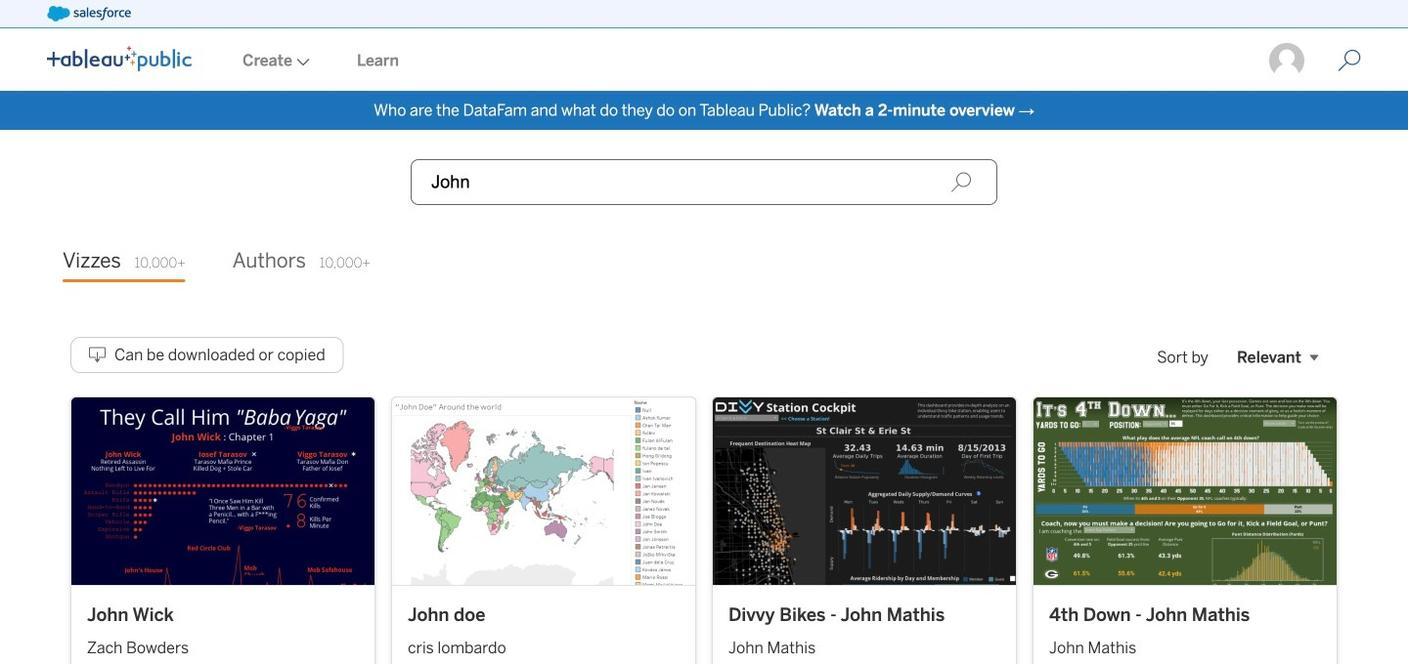 Task type: vqa. For each thing, say whether or not it's contained in the screenshot.
3rd Workbook thumbnail
yes



Task type: describe. For each thing, give the bounding box(es) containing it.
logo image
[[47, 46, 192, 71]]

create image
[[292, 58, 310, 66]]

tara.schultz image
[[1267, 41, 1306, 80]]

3 workbook thumbnail image from the left
[[713, 398, 1016, 586]]



Task type: locate. For each thing, give the bounding box(es) containing it.
2 workbook thumbnail image from the left
[[392, 398, 695, 586]]

go to search image
[[1314, 49, 1385, 72]]

4 workbook thumbnail image from the left
[[1034, 398, 1337, 586]]

salesforce logo image
[[47, 6, 131, 22]]

1 workbook thumbnail image from the left
[[71, 398, 375, 586]]

search image
[[951, 172, 972, 193]]

workbook thumbnail image
[[71, 398, 375, 586], [392, 398, 695, 586], [713, 398, 1016, 586], [1034, 398, 1337, 586]]

Search input field
[[411, 159, 997, 205]]



